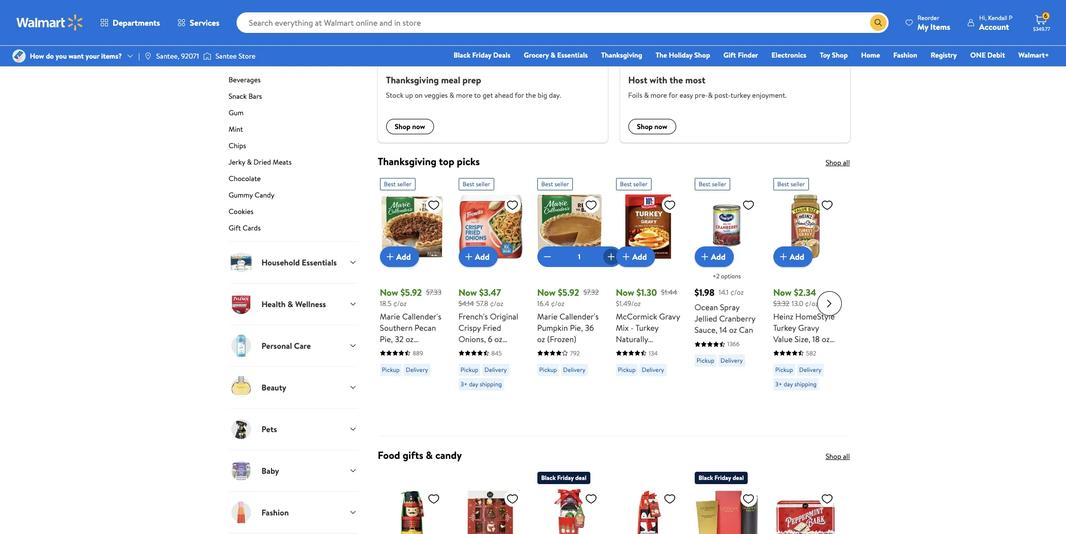 Task type: vqa. For each thing, say whether or not it's contained in the screenshot.
the rightmost 4k
no



Task type: describe. For each thing, give the bounding box(es) containing it.
now $2.34 $3.32 13.0 ¢/oz heinz homestyle turkey gravy value size, 18 oz jar
[[774, 286, 835, 356]]

p
[[1009, 13, 1013, 22]]

add to favorites list, sam's choice holiday peppermint bark, 10 oz tin, white & dark chocolate mint candy bark image
[[821, 492, 834, 505]]

add to favorites list, sam's choice nutcracker cookie & hot chocolate gift tower image
[[428, 492, 440, 505]]

product group containing now $1.30
[[616, 174, 680, 431]]

top
[[439, 154, 455, 168]]

household essentials button
[[229, 241, 357, 283]]

you
[[56, 51, 67, 61]]

1 horizontal spatial essentials
[[557, 50, 588, 60]]

health & wellness
[[262, 298, 326, 310]]

grocery & essentials link
[[519, 49, 593, 61]]

seller for now $3.47
[[476, 180, 490, 188]]

1 best from the left
[[384, 180, 396, 188]]

sam's choice holiday penguin gift tower image
[[616, 488, 680, 534]]

$1.98
[[695, 286, 715, 299]]

add to favorites list, ghirardelli hot chocolate travel mug gift set image
[[585, 492, 598, 505]]

1366
[[728, 340, 740, 348]]

options
[[721, 272, 741, 280]]

marie callender's southern pecan pie, 32 oz (frozen) image
[[380, 195, 444, 259]]

seller for now $2.34
[[791, 180, 805, 188]]

add to cart image for $1.98
[[699, 251, 711, 263]]

& inside thanksgiving meal prep stock up on veggies & more to get ahead for the big day.
[[450, 90, 455, 100]]

decrease quantity marie callender's pumpkin pie, 36 oz (frozen), current quantity 1 image
[[542, 251, 554, 263]]

marie for pumpkin
[[537, 311, 558, 322]]

items
[[931, 21, 951, 32]]

(frozen) inside now $5.92 $7.33 18.5 ¢/oz marie callender's southern pecan pie, 32 oz (frozen)
[[380, 344, 409, 356]]

host with the most foils & more for easy pre-& post-turkey enjoyment.
[[628, 73, 787, 100]]

marie callender's pumpkin pie, 36 oz (frozen) image
[[537, 195, 602, 259]]

black for godiva cocoa travel tumbler gift set image
[[699, 473, 713, 482]]

grab
[[262, 15, 279, 27]]

next slide for product carousel list image
[[817, 291, 842, 316]]

beverages link
[[229, 75, 357, 89]]

french's original crispy fried onions, 6 oz salad toppings image
[[459, 195, 523, 259]]

beauty
[[262, 382, 286, 393]]

 image for santee store
[[203, 51, 211, 61]]

fried
[[483, 322, 501, 333]]

one
[[971, 50, 986, 60]]

3+ day shipping for $2.34
[[776, 379, 817, 388]]

gift cards link
[[229, 223, 357, 241]]

now for now $1.30
[[616, 286, 635, 299]]

all for thanksgiving top picks
[[843, 157, 850, 168]]

santee
[[216, 51, 237, 61]]

salads link
[[229, 58, 357, 73]]

reorder
[[918, 13, 940, 22]]

jerky & dried meats link
[[229, 157, 357, 171]]

gift for gift finder
[[724, 50, 736, 60]]

departments
[[113, 17, 160, 28]]

onions,
[[459, 333, 486, 344]]

& right health
[[288, 298, 293, 310]]

veggies
[[425, 90, 448, 100]]

day for $3.47
[[469, 379, 478, 388]]

add to cart image for 134
[[620, 251, 633, 263]]

add for $1.98
[[711, 251, 726, 262]]

thanksgiving for thanksgiving top picks
[[378, 154, 437, 168]]

best for now $5.92
[[542, 180, 553, 188]]

sauce,
[[695, 324, 718, 335]]

can
[[739, 324, 753, 335]]

gift finder link
[[719, 49, 763, 61]]

best seller for now $5.92
[[542, 180, 569, 188]]

sandwiches
[[229, 42, 265, 52]]

& right gifts
[[426, 448, 433, 462]]

oz inside $1.98 14.1 ¢/oz ocean spray jellied cranberry sauce, 14 oz can
[[729, 324, 737, 335]]

ghirardelli hot chocolate travel mug gift set image
[[537, 488, 602, 534]]

your
[[86, 51, 99, 61]]

more inside thanksgiving meal prep stock up on veggies & more to get ahead for the big day.
[[456, 90, 473, 100]]

pre-
[[695, 90, 708, 100]]

baby
[[262, 465, 279, 476]]

Search search field
[[236, 12, 889, 33]]

pickup down '32'
[[382, 365, 400, 374]]

black friday deal for add to favorites list, ghirardelli hot chocolate travel mug gift set icon
[[542, 473, 587, 482]]

jar
[[774, 344, 784, 356]]

1 best seller from the left
[[384, 180, 412, 188]]

fashion inside dropdown button
[[262, 507, 289, 518]]

spray
[[720, 302, 740, 313]]

add to cart image for now $2.34
[[778, 251, 790, 263]]

pumpkin
[[537, 322, 568, 333]]

fashion button
[[229, 491, 357, 533]]

registry link
[[926, 49, 962, 61]]

holiday
[[669, 50, 693, 60]]

meats
[[273, 157, 292, 167]]

pie, inside now $5.92 $7.33 18.5 ¢/oz marie callender's southern pecan pie, 32 oz (frozen)
[[380, 333, 393, 344]]

household
[[262, 257, 300, 268]]

get
[[483, 90, 493, 100]]

now for now $5.92
[[537, 286, 556, 299]]

for inside host with the most foils & more for easy pre-& post-turkey enjoyment.
[[669, 90, 678, 100]]

gravy inside 'now $1.30 $1.44 $1.49/oz mccormick gravy mix - turkey naturally flavored, 0.87 oz gravies'
[[659, 311, 680, 322]]

southern
[[380, 322, 413, 333]]

now for now $2.34
[[774, 286, 792, 299]]

shop all link for thanksgiving top picks
[[826, 157, 850, 168]]

14
[[720, 324, 727, 335]]

store
[[239, 51, 256, 61]]

oz inside now $5.92 $7.33 18.5 ¢/oz marie callender's southern pecan pie, 32 oz (frozen)
[[406, 333, 414, 344]]

personal
[[262, 340, 292, 351]]

salads
[[229, 58, 248, 68]]

on
[[415, 90, 423, 100]]

household essentials
[[262, 257, 337, 268]]

gummy
[[229, 190, 253, 200]]

candy
[[435, 448, 462, 462]]

the inside thanksgiving meal prep stock up on veggies & more to get ahead for the big day.
[[526, 90, 536, 100]]

jerky & dried meats
[[229, 157, 292, 167]]

mccormick gravy mix - turkey naturally flavored, 0.87 oz gravies image
[[616, 195, 680, 259]]

black friday deals link
[[449, 49, 515, 61]]

add to favorites list, marie callender's pumpkin pie, 36 oz (frozen) image
[[585, 199, 598, 211]]

candy
[[255, 190, 275, 200]]

increase quantity marie callender's pumpkin pie, 36 oz (frozen), current quantity 1 image
[[605, 251, 618, 263]]

more inside host with the most foils & more for easy pre-& post-turkey enjoyment.
[[651, 90, 667, 100]]

delivery for now $3.47
[[485, 365, 507, 374]]

pie, inside now $5.92 $7.32 16.4 ¢/oz marie callender's pumpkin pie, 36 oz (frozen)
[[570, 322, 583, 333]]

$1.98 14.1 ¢/oz ocean spray jellied cranberry sauce, 14 oz can
[[695, 286, 756, 335]]

shop all for thanksgiving top picks
[[826, 157, 850, 168]]

original
[[490, 311, 519, 322]]

home
[[862, 50, 880, 60]]

pickup for now $2.34
[[776, 365, 793, 374]]

picks
[[457, 154, 480, 168]]

best seller for now $1.30
[[620, 180, 648, 188]]

$349.77
[[1034, 25, 1051, 32]]

¢/oz for now $2.34
[[805, 298, 819, 309]]

6 inside 6 $349.77
[[1045, 11, 1048, 20]]

shipping for $2.34
[[795, 379, 817, 388]]

deal for add to favorites list, ghirardelli hot chocolate travel mug gift set icon
[[575, 473, 587, 482]]

friday for ghirardelli hot chocolate travel mug gift set image
[[557, 473, 574, 482]]

care
[[294, 340, 311, 351]]

$3.47
[[479, 286, 501, 299]]

grocery
[[524, 50, 549, 60]]

heinz homestyle turkey gravy value size, 18 oz jar image
[[774, 195, 838, 259]]

electronics
[[772, 50, 807, 60]]

& right foils
[[644, 90, 649, 100]]

mint
[[229, 124, 243, 134]]

departments button
[[92, 10, 169, 35]]

now for stock
[[412, 121, 425, 132]]

add for now $3.47
[[475, 251, 490, 262]]

+2 options
[[713, 272, 741, 280]]

shop inside thanksgiving meal prep 'list item'
[[395, 121, 411, 132]]

delivery down 889
[[406, 365, 428, 374]]

¢/oz inside $1.98 14.1 ¢/oz ocean spray jellied cranberry sauce, 14 oz can
[[731, 287, 744, 297]]

shop up "add to favorites list, heinz homestyle turkey gravy value size, 18 oz jar" "image"
[[826, 157, 842, 168]]

ocean
[[695, 302, 718, 313]]

thanksgiving for thanksgiving meal prep stock up on veggies & more to get ahead for the big day.
[[386, 73, 439, 86]]

sam's choice holiday belgian truffles, 5.3 oz, 12 count image
[[459, 488, 523, 534]]

shop right toy
[[832, 50, 848, 60]]

$3.32
[[774, 298, 790, 309]]

deal for add to favorites list, godiva cocoa travel tumbler gift set image at the right bottom of the page
[[733, 473, 744, 482]]

pickup for now $3.47
[[461, 365, 479, 374]]

services
[[190, 17, 220, 28]]

shop now for stock
[[395, 121, 425, 132]]

add to favorites list, sam's choice holiday penguin gift tower image
[[664, 492, 676, 505]]

host with the most list item
[[614, 0, 856, 143]]

now for most
[[655, 121, 668, 132]]

add to cart image for now $3.47
[[463, 251, 475, 263]]

$5.92 for pumpkin
[[558, 286, 580, 299]]

fashion link
[[889, 49, 922, 61]]

black friday deals
[[454, 50, 511, 60]]

& left post- at the right of the page
[[708, 90, 713, 100]]

seller for now $5.92
[[555, 180, 569, 188]]

pets
[[262, 423, 277, 435]]

oz inside 'now $1.30 $1.44 $1.49/oz mccormick gravy mix - turkey naturally flavored, 0.87 oz gravies'
[[668, 344, 676, 356]]

value
[[774, 333, 793, 344]]

best for $1.98
[[699, 180, 711, 188]]

18
[[813, 333, 820, 344]]

go
[[289, 15, 299, 27]]

stock
[[386, 90, 404, 100]]

gift cards
[[229, 223, 261, 233]]

add to cart image for delivery
[[384, 251, 396, 263]]



Task type: locate. For each thing, give the bounding box(es) containing it.
0 horizontal spatial callender's
[[402, 311, 442, 322]]

callender's for pecan
[[402, 311, 442, 322]]

now left '$3.47'
[[459, 286, 477, 299]]

crispy
[[459, 322, 481, 333]]

health
[[262, 298, 286, 310]]

sandwiches link
[[229, 42, 357, 56]]

add to cart image
[[463, 251, 475, 263], [699, 251, 711, 263], [778, 251, 790, 263]]

2 horizontal spatial friday
[[715, 473, 731, 482]]

1 horizontal spatial add to cart image
[[699, 251, 711, 263]]

now inside now $5.92 $7.32 16.4 ¢/oz marie callender's pumpkin pie, 36 oz (frozen)
[[537, 286, 556, 299]]

5 seller from the left
[[712, 180, 727, 188]]

0 horizontal spatial add to cart image
[[463, 251, 475, 263]]

product group
[[380, 174, 444, 431], [459, 174, 523, 431], [537, 174, 622, 431], [616, 174, 680, 431], [695, 174, 759, 431], [774, 174, 838, 431], [537, 467, 602, 534], [695, 467, 759, 534]]

best for now $3.47
[[463, 180, 475, 188]]

best down thanksgiving top picks
[[384, 180, 396, 188]]

0 horizontal spatial more
[[456, 90, 473, 100]]

now $3.47 $4.14 57.8 ¢/oz french's original crispy fried onions, 6 oz salad toppings
[[459, 286, 519, 356]]

pickup for $1.98
[[697, 356, 715, 365]]

shop all link up "add to favorites list, heinz homestyle turkey gravy value size, 18 oz jar" "image"
[[826, 157, 850, 168]]

2 3+ from the left
[[776, 379, 783, 388]]

best seller up heinz homestyle turkey gravy value size, 18 oz jar image
[[778, 180, 805, 188]]

best up mccormick gravy mix - turkey naturally flavored, 0.87 oz gravies image
[[620, 180, 632, 188]]

beauty button
[[229, 366, 357, 408]]

day
[[469, 379, 478, 388], [784, 379, 793, 388]]

2 shipping from the left
[[795, 379, 817, 388]]

beverages
[[229, 75, 261, 85]]

¢/oz for now $5.92
[[551, 298, 565, 309]]

grocery & essentials
[[524, 50, 588, 60]]

add to favorites list, ocean spray jellied cranberry sauce, 14 oz can image
[[743, 199, 755, 211]]

product group containing $1.98
[[695, 174, 759, 431]]

the left 'big'
[[526, 90, 536, 100]]

0 horizontal spatial 3+
[[461, 379, 468, 388]]

black up prep
[[454, 50, 471, 60]]

snack bars
[[229, 91, 262, 101]]

black friday deal for add to favorites list, godiva cocoa travel tumbler gift set image at the right bottom of the page
[[699, 473, 744, 482]]

 image right 92071
[[203, 51, 211, 61]]

2 add from the left
[[475, 251, 490, 262]]

best seller down picks
[[463, 180, 490, 188]]

callender's inside now $5.92 $7.32 16.4 ¢/oz marie callender's pumpkin pie, 36 oz (frozen)
[[560, 311, 599, 322]]

gummy candy link
[[229, 190, 357, 204]]

callender's
[[402, 311, 442, 322], [560, 311, 599, 322]]

3+ for now $2.34
[[776, 379, 783, 388]]

search icon image
[[875, 19, 883, 27]]

¢/oz right 16.4
[[551, 298, 565, 309]]

13.0
[[792, 298, 804, 309]]

now for now $3.47
[[459, 286, 477, 299]]

(frozen) up 792
[[547, 333, 577, 344]]

(frozen) down southern
[[380, 344, 409, 356]]

1 horizontal spatial shop now
[[637, 121, 668, 132]]

¢/oz right 14.1
[[731, 287, 744, 297]]

shop inside host with the most list item
[[637, 121, 653, 132]]

5 best from the left
[[699, 180, 711, 188]]

2 shop all link from the top
[[826, 451, 850, 461]]

2 add button from the left
[[459, 246, 498, 267]]

0 vertical spatial shop all link
[[826, 157, 850, 168]]

1 seller from the left
[[397, 180, 412, 188]]

one debit link
[[966, 49, 1010, 61]]

black friday deal up godiva cocoa travel tumbler gift set image
[[699, 473, 744, 482]]

0 horizontal spatial now
[[412, 121, 425, 132]]

best up the marie callender's pumpkin pie, 36 oz (frozen) image
[[542, 180, 553, 188]]

services button
[[169, 10, 228, 35]]

0 horizontal spatial black
[[454, 50, 471, 60]]

5 add button from the left
[[774, 246, 813, 267]]

1 horizontal spatial now
[[655, 121, 668, 132]]

the
[[656, 50, 667, 60]]

792
[[570, 349, 580, 357]]

thanksgiving meal prep stock up on veggies & more to get ahead for the big day.
[[386, 73, 561, 100]]

1 vertical spatial 6
[[488, 333, 493, 344]]

mix
[[616, 322, 629, 333]]

callender's down $7.33
[[402, 311, 442, 322]]

1 horizontal spatial more
[[651, 90, 667, 100]]

1 horizontal spatial marie
[[537, 311, 558, 322]]

add button up 18.5
[[380, 246, 419, 267]]

now inside host with the most list item
[[655, 121, 668, 132]]

1 horizontal spatial add to cart image
[[620, 251, 633, 263]]

3+ for now $3.47
[[461, 379, 468, 388]]

essentials right household
[[302, 257, 337, 268]]

gum
[[229, 108, 244, 118]]

gum link
[[229, 108, 357, 122]]

(frozen) inside now $5.92 $7.32 16.4 ¢/oz marie callender's pumpkin pie, 36 oz (frozen)
[[547, 333, 577, 344]]

now inside now $3.47 $4.14 57.8 ¢/oz french's original crispy fried onions, 6 oz salad toppings
[[459, 286, 477, 299]]

add button up '$3.47'
[[459, 246, 498, 267]]

ocean spray jellied cranberry sauce, 14 oz can image
[[695, 195, 759, 259]]

add to favorites list, french's original crispy fried onions, 6 oz salad toppings image
[[507, 199, 519, 211]]

& right jerky
[[247, 157, 252, 167]]

easy
[[680, 90, 693, 100]]

shop all for food gifts & candy
[[826, 451, 850, 461]]

0 horizontal spatial shop now
[[395, 121, 425, 132]]

now left $1.30
[[616, 286, 635, 299]]

shop now for most
[[637, 121, 668, 132]]

thanksgiving meal prep list item
[[372, 0, 614, 143]]

shop now inside host with the most list item
[[637, 121, 668, 132]]

0 horizontal spatial deal
[[575, 473, 587, 482]]

4 best from the left
[[620, 180, 632, 188]]

1 horizontal spatial gravy
[[799, 322, 819, 333]]

add to cart image up 18.5
[[384, 251, 396, 263]]

0 vertical spatial all
[[843, 157, 850, 168]]

cookies
[[229, 206, 254, 217]]

thanksgiving top picks
[[378, 154, 480, 168]]

¢/oz inside now $3.47 $4.14 57.8 ¢/oz french's original crispy fried onions, 6 oz salad toppings
[[490, 298, 504, 309]]

1 horizontal spatial for
[[669, 90, 678, 100]]

shipping for $3.47
[[480, 379, 502, 388]]

18.5
[[380, 298, 392, 309]]

¢/oz inside now $5.92 $7.32 16.4 ¢/oz marie callender's pumpkin pie, 36 oz (frozen)
[[551, 298, 565, 309]]

godiva cocoa travel tumbler gift set image
[[695, 488, 759, 534]]

1 add to cart image from the left
[[463, 251, 475, 263]]

2 all from the top
[[843, 451, 850, 461]]

cards
[[243, 223, 261, 233]]

2 more from the left
[[651, 90, 667, 100]]

product group containing now $2.34
[[774, 174, 838, 431]]

pie, left '32'
[[380, 333, 393, 344]]

0 vertical spatial shop all
[[826, 157, 850, 168]]

friday left deals
[[472, 50, 492, 60]]

marie down 18.5
[[380, 311, 400, 322]]

2 now from the left
[[655, 121, 668, 132]]

add button for now $2.34
[[774, 246, 813, 267]]

1 vertical spatial the
[[526, 90, 536, 100]]

1 vertical spatial gift
[[229, 223, 241, 233]]

thanksgiving up the up
[[386, 73, 439, 86]]

now up pumpkin
[[537, 286, 556, 299]]

post-
[[715, 90, 731, 100]]

0 horizontal spatial $5.92
[[401, 286, 422, 299]]

1 vertical spatial thanksgiving
[[386, 73, 439, 86]]

1 horizontal spatial  image
[[203, 51, 211, 61]]

¢/oz for now $3.47
[[490, 298, 504, 309]]

with
[[650, 73, 668, 86]]

add button for now $1.30
[[616, 246, 656, 267]]

3+ down salad at the bottom left
[[461, 379, 468, 388]]

4 add button from the left
[[695, 246, 734, 267]]

1 now from the left
[[380, 286, 398, 299]]

oz down 16.4
[[537, 333, 545, 344]]

now down on
[[412, 121, 425, 132]]

heinz
[[774, 311, 794, 322]]

add to cart image right increase quantity marie callender's pumpkin pie, 36 oz (frozen), current quantity 1 image on the right top
[[620, 251, 633, 263]]

1 more from the left
[[456, 90, 473, 100]]

$5.92 left $7.32 at the bottom right
[[558, 286, 580, 299]]

$5.92 inside now $5.92 $7.33 18.5 ¢/oz marie callender's southern pecan pie, 32 oz (frozen)
[[401, 286, 422, 299]]

add to cart image
[[384, 251, 396, 263], [620, 251, 633, 263]]

shop down the up
[[395, 121, 411, 132]]

shop now inside thanksgiving meal prep 'list item'
[[395, 121, 425, 132]]

thanksgiving inside thanksgiving meal prep stock up on veggies & more to get ahead for the big day.
[[386, 73, 439, 86]]

black
[[454, 50, 471, 60], [542, 473, 556, 482], [699, 473, 713, 482]]

1 horizontal spatial 6
[[1045, 11, 1048, 20]]

turkey inside 'now $1.30 $1.44 $1.49/oz mccormick gravy mix - turkey naturally flavored, 0.87 oz gravies'
[[636, 322, 659, 333]]

seller for now $1.30
[[634, 180, 648, 188]]

shop down foils
[[637, 121, 653, 132]]

1 all from the top
[[843, 157, 850, 168]]

1 horizontal spatial friday
[[557, 473, 574, 482]]

0 vertical spatial gift
[[724, 50, 736, 60]]

best for now $1.30
[[620, 180, 632, 188]]

2 marie from the left
[[537, 311, 558, 322]]

0 vertical spatial 6
[[1045, 11, 1048, 20]]

gift finder
[[724, 50, 758, 60]]

essentials inside dropdown button
[[302, 257, 337, 268]]

1 horizontal spatial black friday deal
[[699, 473, 744, 482]]

1 horizontal spatial 3+
[[776, 379, 783, 388]]

the
[[670, 73, 683, 86], [526, 90, 536, 100]]

1 callender's from the left
[[402, 311, 442, 322]]

gummy candy
[[229, 190, 275, 200]]

account
[[980, 21, 1010, 32]]

2 black friday deal from the left
[[699, 473, 744, 482]]

shop all up 'add to favorites list, sam's choice holiday peppermint bark, 10 oz tin, white & dark chocolate mint candy bark' image
[[826, 451, 850, 461]]

2 horizontal spatial add to cart image
[[778, 251, 790, 263]]

day down the jar
[[784, 379, 793, 388]]

home link
[[857, 49, 885, 61]]

0 horizontal spatial fashion
[[262, 507, 289, 518]]

2 callender's from the left
[[560, 311, 599, 322]]

1 add to cart image from the left
[[384, 251, 396, 263]]

¢/oz inside the now $2.34 $3.32 13.0 ¢/oz heinz homestyle turkey gravy value size, 18 oz jar
[[805, 298, 819, 309]]

1 3+ day shipping from the left
[[461, 379, 502, 388]]

shop all link up 'add to favorites list, sam's choice holiday peppermint bark, 10 oz tin, white & dark chocolate mint candy bark' image
[[826, 451, 850, 461]]

now inside thanksgiving meal prep 'list item'
[[412, 121, 425, 132]]

3+ day shipping down 582
[[776, 379, 817, 388]]

1 horizontal spatial $5.92
[[558, 286, 580, 299]]

seller for $1.98
[[712, 180, 727, 188]]

1 3+ from the left
[[461, 379, 468, 388]]

delivery down 845
[[485, 365, 507, 374]]

0 horizontal spatial the
[[526, 90, 536, 100]]

0 horizontal spatial gravy
[[659, 311, 680, 322]]

1 vertical spatial all
[[843, 451, 850, 461]]

marie inside now $5.92 $7.32 16.4 ¢/oz marie callender's pumpkin pie, 36 oz (frozen)
[[537, 311, 558, 322]]

shop all
[[826, 157, 850, 168], [826, 451, 850, 461]]

 image
[[12, 49, 26, 63]]

friday
[[472, 50, 492, 60], [557, 473, 574, 482], [715, 473, 731, 482]]

1 horizontal spatial 3+ day shipping
[[776, 379, 817, 388]]

$5.92 for southern
[[401, 286, 422, 299]]

3 best seller from the left
[[542, 180, 569, 188]]

oz inside the now $2.34 $3.32 13.0 ¢/oz heinz homestyle turkey gravy value size, 18 oz jar
[[822, 333, 830, 344]]

3 best from the left
[[542, 180, 553, 188]]

1 horizontal spatial gift
[[724, 50, 736, 60]]

5 best seller from the left
[[699, 180, 727, 188]]

add to favorites list, marie callender's southern pecan pie, 32 oz (frozen) image
[[428, 199, 440, 211]]

1 $5.92 from the left
[[401, 286, 422, 299]]

4 seller from the left
[[634, 180, 648, 188]]

2 day from the left
[[784, 379, 793, 388]]

add to favorites list, sam's choice holiday belgian truffles, 5.3 oz, 12 count image
[[507, 492, 519, 505]]

more down with
[[651, 90, 667, 100]]

1 vertical spatial fashion
[[262, 507, 289, 518]]

2 for from the left
[[669, 90, 678, 100]]

& left go
[[281, 15, 287, 27]]

ahead
[[495, 90, 513, 100]]

size,
[[795, 333, 811, 344]]

0 vertical spatial essentials
[[557, 50, 588, 60]]

the holiday shop
[[656, 50, 710, 60]]

walmart image
[[16, 14, 83, 31]]

list containing thanksgiving meal prep
[[372, 0, 856, 143]]

best seller up ocean spray jellied cranberry sauce, 14 oz can image
[[699, 180, 727, 188]]

add to favorites list, godiva cocoa travel tumbler gift set image
[[743, 492, 755, 505]]

2 $5.92 from the left
[[558, 286, 580, 299]]

add button up $1.30
[[616, 246, 656, 267]]

1 shop now from the left
[[395, 121, 425, 132]]

1 horizontal spatial the
[[670, 73, 683, 86]]

0 horizontal spatial  image
[[144, 52, 152, 60]]

turkey right -
[[636, 322, 659, 333]]

1 horizontal spatial (frozen)
[[547, 333, 577, 344]]

now up southern
[[380, 286, 398, 299]]

2 best seller from the left
[[463, 180, 490, 188]]

callender's for pie,
[[560, 311, 599, 322]]

deal up add to favorites list, ghirardelli hot chocolate travel mug gift set icon
[[575, 473, 587, 482]]

delivery down 1366
[[721, 356, 743, 365]]

$2.34
[[794, 286, 817, 299]]

fashion down baby
[[262, 507, 289, 518]]

black for ghirardelli hot chocolate travel mug gift set image
[[542, 473, 556, 482]]

baby button
[[229, 450, 357, 491]]

add to favorites list, heinz homestyle turkey gravy value size, 18 oz jar image
[[821, 199, 834, 211]]

deal
[[575, 473, 587, 482], [733, 473, 744, 482]]

delivery for now $5.92
[[563, 365, 586, 374]]

3+ down the jar
[[776, 379, 783, 388]]

up
[[405, 90, 413, 100]]

toy
[[820, 50, 831, 60]]

1 vertical spatial shop all link
[[826, 451, 850, 461]]

pickup down salad at the bottom left
[[461, 365, 479, 374]]

6 seller from the left
[[791, 180, 805, 188]]

add button up "+2"
[[695, 246, 734, 267]]

0 horizontal spatial add to cart image
[[384, 251, 396, 263]]

6 $349.77
[[1034, 11, 1051, 32]]

host
[[628, 73, 648, 86]]

friday up ghirardelli hot chocolate travel mug gift set image
[[557, 473, 574, 482]]

3 add to cart image from the left
[[778, 251, 790, 263]]

best seller up mccormick gravy mix - turkey naturally flavored, 0.87 oz gravies image
[[620, 180, 648, 188]]

3 add button from the left
[[616, 246, 656, 267]]

add to cart image up $3.32
[[778, 251, 790, 263]]

 image for santee, 92071
[[144, 52, 152, 60]]

one debit
[[971, 50, 1005, 60]]

more left 'to'
[[456, 90, 473, 100]]

0 horizontal spatial 3+ day shipping
[[461, 379, 502, 388]]

gift for gift cards
[[229, 223, 241, 233]]

callender's inside now $5.92 $7.33 18.5 ¢/oz marie callender's southern pecan pie, 32 oz (frozen)
[[402, 311, 442, 322]]

1 horizontal spatial deal
[[733, 473, 744, 482]]

shop right holiday
[[695, 50, 710, 60]]

1 shop all from the top
[[826, 157, 850, 168]]

0 horizontal spatial friday
[[472, 50, 492, 60]]

add for now $2.34
[[790, 251, 805, 262]]

shop now down foils
[[637, 121, 668, 132]]

1 shipping from the left
[[480, 379, 502, 388]]

add button for $1.98
[[695, 246, 734, 267]]

fashion right home
[[894, 50, 918, 60]]

pickup for now $5.92
[[539, 365, 557, 374]]

personal care
[[262, 340, 311, 351]]

best seller for now $3.47
[[463, 180, 490, 188]]

1 horizontal spatial fashion
[[894, 50, 918, 60]]

friday for godiva cocoa travel tumbler gift set image
[[715, 473, 731, 482]]

the inside host with the most foils & more for easy pre-& post-turkey enjoyment.
[[670, 73, 683, 86]]

best down picks
[[463, 180, 475, 188]]

4 add from the left
[[711, 251, 726, 262]]

to
[[474, 90, 481, 100]]

product group containing now $3.47
[[459, 174, 523, 431]]

1 deal from the left
[[575, 473, 587, 482]]

134
[[649, 349, 658, 357]]

1 day from the left
[[469, 379, 478, 388]]

for inside thanksgiving meal prep stock up on veggies & more to get ahead for the big day.
[[515, 90, 524, 100]]

$1.49/oz
[[616, 298, 641, 309]]

2 shop now from the left
[[637, 121, 668, 132]]

best for now $2.34
[[778, 180, 790, 188]]

best seller for $1.98
[[699, 180, 727, 188]]

shipping down 582
[[795, 379, 817, 388]]

1 horizontal spatial turkey
[[774, 322, 797, 333]]

57.8
[[476, 298, 488, 309]]

oz right '32'
[[406, 333, 414, 344]]

enjoyment.
[[752, 90, 787, 100]]

snack
[[229, 91, 247, 101]]

6 best from the left
[[778, 180, 790, 188]]

& right grocery
[[551, 50, 556, 60]]

oz inside now $5.92 $7.32 16.4 ¢/oz marie callender's pumpkin pie, 36 oz (frozen)
[[537, 333, 545, 344]]

2 best from the left
[[463, 180, 475, 188]]

0 horizontal spatial gift
[[229, 223, 241, 233]]

6 up 845
[[488, 333, 493, 344]]

 image
[[203, 51, 211, 61], [144, 52, 152, 60]]

$1.44
[[661, 287, 677, 297]]

essentials down search search field on the top of page
[[557, 50, 588, 60]]

2 shop all from the top
[[826, 451, 850, 461]]

0 horizontal spatial marie
[[380, 311, 400, 322]]

delivery down 792
[[563, 365, 586, 374]]

0 horizontal spatial essentials
[[302, 257, 337, 268]]

5 add from the left
[[790, 251, 805, 262]]

$5.92 inside now $5.92 $7.32 16.4 ¢/oz marie callender's pumpkin pie, 36 oz (frozen)
[[558, 286, 580, 299]]

1 vertical spatial essentials
[[302, 257, 337, 268]]

4 best seller from the left
[[620, 180, 648, 188]]

add to cart image up the $1.98
[[699, 251, 711, 263]]

3+
[[461, 379, 468, 388], [776, 379, 783, 388]]

pickup down flavored,
[[618, 365, 636, 374]]

seller
[[397, 180, 412, 188], [476, 180, 490, 188], [555, 180, 569, 188], [634, 180, 648, 188], [712, 180, 727, 188], [791, 180, 805, 188]]

1 turkey from the left
[[636, 322, 659, 333]]

0 horizontal spatial turkey
[[636, 322, 659, 333]]

now inside now $5.92 $7.33 18.5 ¢/oz marie callender's southern pecan pie, 32 oz (frozen)
[[380, 286, 398, 299]]

0 horizontal spatial for
[[515, 90, 524, 100]]

0 vertical spatial the
[[670, 73, 683, 86]]

2 seller from the left
[[476, 180, 490, 188]]

sam's choice nutcracker cookie & hot chocolate gift tower image
[[380, 488, 444, 534]]

582
[[806, 349, 817, 357]]

 image right | in the top left of the page
[[144, 52, 152, 60]]

3 add from the left
[[633, 251, 647, 262]]

|
[[138, 51, 140, 61]]

seller down thanksgiving top picks
[[397, 180, 412, 188]]

turkey up the jar
[[774, 322, 797, 333]]

pets button
[[229, 408, 357, 450]]

oz inside now $3.47 $4.14 57.8 ¢/oz french's original crispy fried onions, 6 oz salad toppings
[[495, 333, 503, 344]]

now inside the now $2.34 $3.32 13.0 ¢/oz heinz homestyle turkey gravy value size, 18 oz jar
[[774, 286, 792, 299]]

day for $2.34
[[784, 379, 793, 388]]

1 horizontal spatial day
[[784, 379, 793, 388]]

turkey
[[731, 90, 751, 100]]

mint link
[[229, 124, 357, 138]]

0 horizontal spatial 6
[[488, 333, 493, 344]]

1 black friday deal from the left
[[542, 473, 587, 482]]

1 for from the left
[[515, 90, 524, 100]]

0.87
[[651, 344, 666, 356]]

add to favorites list, mccormick gravy mix - turkey naturally flavored, 0.87 oz gravies image
[[664, 199, 676, 211]]

sam's choice holiday peppermint bark, 10 oz tin, white & dark chocolate mint candy bark image
[[774, 488, 838, 534]]

gift left the cards on the top left of the page
[[229, 223, 241, 233]]

1 horizontal spatial pie,
[[570, 322, 583, 333]]

5 now from the left
[[774, 286, 792, 299]]

1 now from the left
[[412, 121, 425, 132]]

day.
[[549, 90, 561, 100]]

best up heinz homestyle turkey gravy value size, 18 oz jar image
[[778, 180, 790, 188]]

1 marie from the left
[[380, 311, 400, 322]]

0 horizontal spatial day
[[469, 379, 478, 388]]

most
[[686, 73, 706, 86]]

best
[[384, 180, 396, 188], [463, 180, 475, 188], [542, 180, 553, 188], [620, 180, 632, 188], [699, 180, 711, 188], [778, 180, 790, 188]]

day down salad at the bottom left
[[469, 379, 478, 388]]

list
[[372, 0, 856, 143]]

Walmart Site-Wide search field
[[236, 12, 889, 33]]

2 add to cart image from the left
[[699, 251, 711, 263]]

delivery for now $1.30
[[642, 365, 664, 374]]

¢/oz inside now $5.92 $7.33 18.5 ¢/oz marie callender's southern pecan pie, 32 oz (frozen)
[[393, 298, 407, 309]]

1 horizontal spatial black
[[542, 473, 556, 482]]

1 shop all link from the top
[[826, 157, 850, 168]]

marie down 16.4
[[537, 311, 558, 322]]

2 deal from the left
[[733, 473, 744, 482]]

the right with
[[670, 73, 683, 86]]

2 vertical spatial thanksgiving
[[378, 154, 437, 168]]

shop up 'add to favorites list, sam's choice holiday peppermint bark, 10 oz tin, white & dark chocolate mint candy bark' image
[[826, 451, 842, 461]]

foils
[[628, 90, 643, 100]]

0 horizontal spatial shipping
[[480, 379, 502, 388]]

1 horizontal spatial callender's
[[560, 311, 599, 322]]

walmart+
[[1019, 50, 1050, 60]]

0 vertical spatial thanksgiving
[[601, 50, 643, 60]]

best up ocean spray jellied cranberry sauce, 14 oz can image
[[699, 180, 711, 188]]

shop all link for food gifts & candy
[[826, 451, 850, 461]]

for left easy
[[669, 90, 678, 100]]

food gifts & candy
[[378, 448, 462, 462]]

pickup for now $1.30
[[618, 365, 636, 374]]

3 seller from the left
[[555, 180, 569, 188]]

oz right 14
[[729, 324, 737, 335]]

3 now from the left
[[537, 286, 556, 299]]

gravies
[[616, 356, 643, 367]]

pickup down the jar
[[776, 365, 793, 374]]

& down "meal"
[[450, 90, 455, 100]]

gravy inside the now $2.34 $3.32 13.0 ¢/oz heinz homestyle turkey gravy value size, 18 oz jar
[[799, 322, 819, 333]]

+2
[[713, 272, 720, 280]]

thanksgiving left top
[[378, 154, 437, 168]]

0 horizontal spatial (frozen)
[[380, 344, 409, 356]]

debit
[[988, 50, 1005, 60]]

6 inside now $3.47 $4.14 57.8 ¢/oz french's original crispy fried onions, 6 oz salad toppings
[[488, 333, 493, 344]]

for right ahead
[[515, 90, 524, 100]]

6 best seller from the left
[[778, 180, 805, 188]]

2 add to cart image from the left
[[620, 251, 633, 263]]

delivery for now $2.34
[[800, 365, 822, 374]]

$5.92 left $7.33
[[401, 286, 422, 299]]

marie inside now $5.92 $7.33 18.5 ¢/oz marie callender's southern pecan pie, 32 oz (frozen)
[[380, 311, 400, 322]]

best seller down thanksgiving top picks
[[384, 180, 412, 188]]

3+ day shipping for $3.47
[[461, 379, 502, 388]]

1 horizontal spatial shipping
[[795, 379, 817, 388]]

santee, 92071
[[156, 51, 199, 61]]

seller up the marie callender's pumpkin pie, 36 oz (frozen) image
[[555, 180, 569, 188]]

14.1
[[719, 287, 729, 297]]

jellied
[[695, 313, 718, 324]]

$7.33
[[426, 287, 442, 297]]

now inside 'now $1.30 $1.44 $1.49/oz mccormick gravy mix - turkey naturally flavored, 0.87 oz gravies'
[[616, 286, 635, 299]]

4 now from the left
[[616, 286, 635, 299]]

turkey inside the now $2.34 $3.32 13.0 ¢/oz heinz homestyle turkey gravy value size, 18 oz jar
[[774, 322, 797, 333]]

now $5.92 $7.32 16.4 ¢/oz marie callender's pumpkin pie, 36 oz (frozen)
[[537, 286, 599, 344]]

oz
[[729, 324, 737, 335], [406, 333, 414, 344], [495, 333, 503, 344], [537, 333, 545, 344], [822, 333, 830, 344], [668, 344, 676, 356]]

pie, left '36'
[[570, 322, 583, 333]]

6 up $349.77
[[1045, 11, 1048, 20]]

health & wellness button
[[229, 283, 357, 325]]

1 add button from the left
[[380, 246, 419, 267]]

6
[[1045, 11, 1048, 20], [488, 333, 493, 344]]

0 vertical spatial fashion
[[894, 50, 918, 60]]

all for food gifts & candy
[[843, 451, 850, 461]]

$4.14
[[459, 298, 474, 309]]

salad
[[459, 344, 477, 356]]

seller down picks
[[476, 180, 490, 188]]

add for now $1.30
[[633, 251, 647, 262]]

now left 13.0 on the bottom of the page
[[774, 286, 792, 299]]

delivery for $1.98
[[721, 356, 743, 365]]

add
[[396, 251, 411, 262], [475, 251, 490, 262], [633, 251, 647, 262], [711, 251, 726, 262], [790, 251, 805, 262]]

2 3+ day shipping from the left
[[776, 379, 817, 388]]

delivery down 582
[[800, 365, 822, 374]]

0 horizontal spatial black friday deal
[[542, 473, 587, 482]]

2 turkey from the left
[[774, 322, 797, 333]]

best seller for now $2.34
[[778, 180, 805, 188]]

¢/oz right 18.5
[[393, 298, 407, 309]]

add button for now $3.47
[[459, 246, 498, 267]]

shop now down the up
[[395, 121, 425, 132]]

2 now from the left
[[459, 286, 477, 299]]

1 add from the left
[[396, 251, 411, 262]]

marie for southern
[[380, 311, 400, 322]]

prep
[[463, 73, 481, 86]]

0 horizontal spatial pie,
[[380, 333, 393, 344]]

¢/oz up homestyle
[[805, 298, 819, 309]]

1 vertical spatial shop all
[[826, 451, 850, 461]]

2 horizontal spatial black
[[699, 473, 713, 482]]

thanksgiving for thanksgiving
[[601, 50, 643, 60]]



